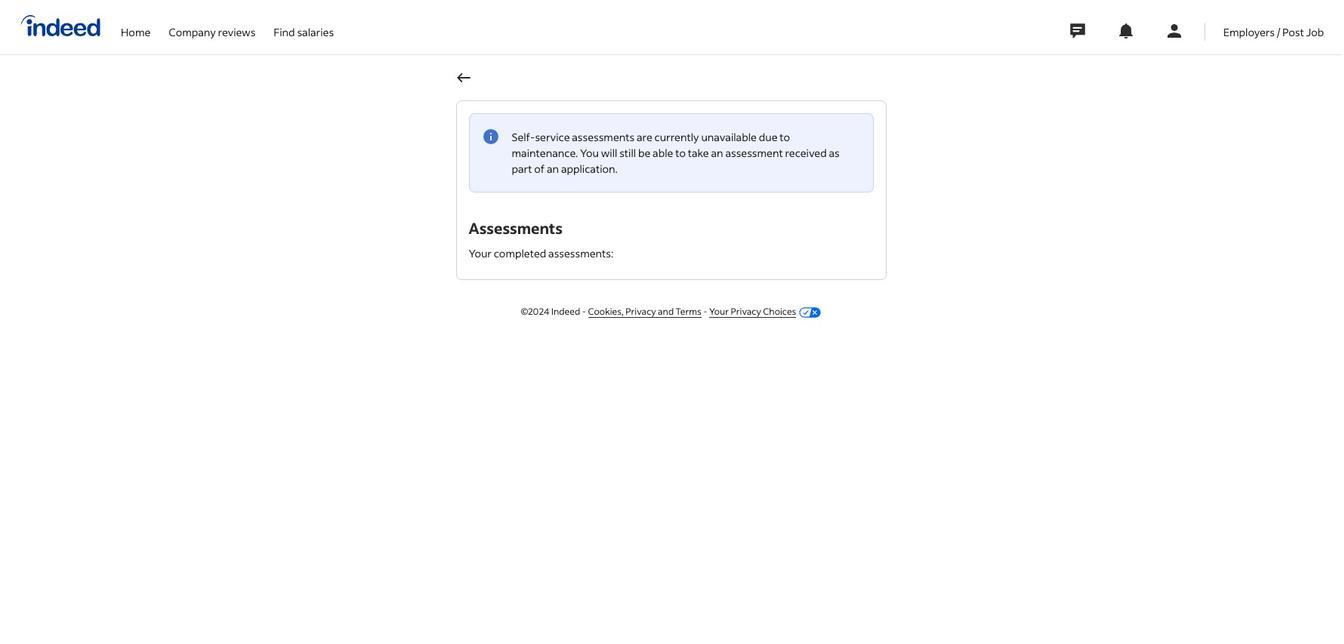 Task type: describe. For each thing, give the bounding box(es) containing it.
employers
[[1224, 25, 1275, 39]]

application.
[[561, 162, 618, 176]]

0 horizontal spatial to
[[676, 146, 686, 160]]

and
[[658, 306, 674, 317]]

reviews
[[218, 25, 256, 39]]

cookies,
[[588, 306, 624, 317]]

0 horizontal spatial an
[[547, 162, 559, 176]]

2 - from the left
[[703, 306, 708, 317]]

0 vertical spatial your
[[469, 246, 492, 261]]

1 - from the left
[[582, 306, 586, 317]]

maintenance.
[[512, 146, 578, 160]]

are
[[637, 130, 653, 144]]

©2024
[[521, 306, 550, 317]]

home link
[[121, 0, 151, 51]]

company
[[169, 25, 216, 39]]

employers / post job
[[1224, 25, 1324, 39]]

self-service assessments are currently unavailable due to maintenance. you will still be able to take an assessment received as part of an application. group
[[469, 113, 874, 193]]

employers / post job link
[[1224, 0, 1324, 51]]

still
[[620, 146, 636, 160]]

able
[[653, 146, 673, 160]]

job
[[1307, 25, 1324, 39]]

choices
[[763, 306, 797, 317]]

post
[[1283, 25, 1304, 39]]

due
[[759, 130, 778, 144]]

your privacy choices link
[[709, 306, 797, 318]]

assessment
[[726, 146, 783, 160]]

as
[[829, 146, 840, 160]]

1 vertical spatial your
[[709, 306, 729, 317]]

/
[[1277, 25, 1281, 39]]

your completed assessments:
[[469, 246, 614, 261]]

currently
[[655, 130, 699, 144]]



Task type: vqa. For each thing, say whether or not it's contained in the screenshot.
CANCEL link
no



Task type: locate. For each thing, give the bounding box(es) containing it.
1 horizontal spatial privacy
[[731, 306, 761, 317]]

your right terms
[[709, 306, 729, 317]]

company reviews link
[[169, 0, 256, 51]]

©2024 indeed - cookies, privacy and terms - your privacy choices
[[521, 306, 797, 317]]

2 privacy from the left
[[731, 306, 761, 317]]

to right the due
[[780, 130, 790, 144]]

0 vertical spatial an
[[711, 146, 723, 160]]

terms
[[676, 306, 702, 317]]

salaries
[[297, 25, 334, 39]]

privacy
[[626, 306, 656, 317], [731, 306, 761, 317]]

completed
[[494, 246, 546, 261]]

privacy left and
[[626, 306, 656, 317]]

to
[[780, 130, 790, 144], [676, 146, 686, 160]]

an right of
[[547, 162, 559, 176]]

0 horizontal spatial your
[[469, 246, 492, 261]]

will
[[601, 146, 618, 160]]

service
[[535, 130, 570, 144]]

- right indeed
[[582, 306, 586, 317]]

to down currently
[[676, 146, 686, 160]]

unavailable
[[701, 130, 757, 144]]

take
[[688, 146, 709, 160]]

1 privacy from the left
[[626, 306, 656, 317]]

company reviews
[[169, 25, 256, 39]]

1 vertical spatial an
[[547, 162, 559, 176]]

0 horizontal spatial privacy
[[626, 306, 656, 317]]

home
[[121, 25, 151, 39]]

received
[[785, 146, 827, 160]]

you
[[580, 146, 599, 160]]

cookies, privacy and terms link
[[588, 306, 702, 318]]

self-
[[512, 130, 535, 144]]

-
[[582, 306, 586, 317], [703, 306, 708, 317]]

1 horizontal spatial your
[[709, 306, 729, 317]]

1 horizontal spatial an
[[711, 146, 723, 160]]

an
[[711, 146, 723, 160], [547, 162, 559, 176]]

assessments
[[469, 218, 563, 238]]

find
[[274, 25, 295, 39]]

1 horizontal spatial to
[[780, 130, 790, 144]]

privacy left choices
[[731, 306, 761, 317]]

self-service assessments are currently unavailable due to maintenance. you will still be able to take an assessment received as part of an application.
[[512, 130, 840, 176]]

- right terms
[[703, 306, 708, 317]]

1 horizontal spatial -
[[703, 306, 708, 317]]

indeed
[[551, 306, 580, 317]]

find salaries
[[274, 25, 334, 39]]

be
[[638, 146, 651, 160]]

your left completed
[[469, 246, 492, 261]]

an right take
[[711, 146, 723, 160]]

your
[[469, 246, 492, 261], [709, 306, 729, 317]]

assessments:
[[549, 246, 614, 261]]

0 horizontal spatial -
[[582, 306, 586, 317]]

find salaries link
[[274, 0, 334, 51]]

0 vertical spatial to
[[780, 130, 790, 144]]

part
[[512, 162, 532, 176]]

of
[[534, 162, 545, 176]]

assessments
[[572, 130, 635, 144]]

1 vertical spatial to
[[676, 146, 686, 160]]



